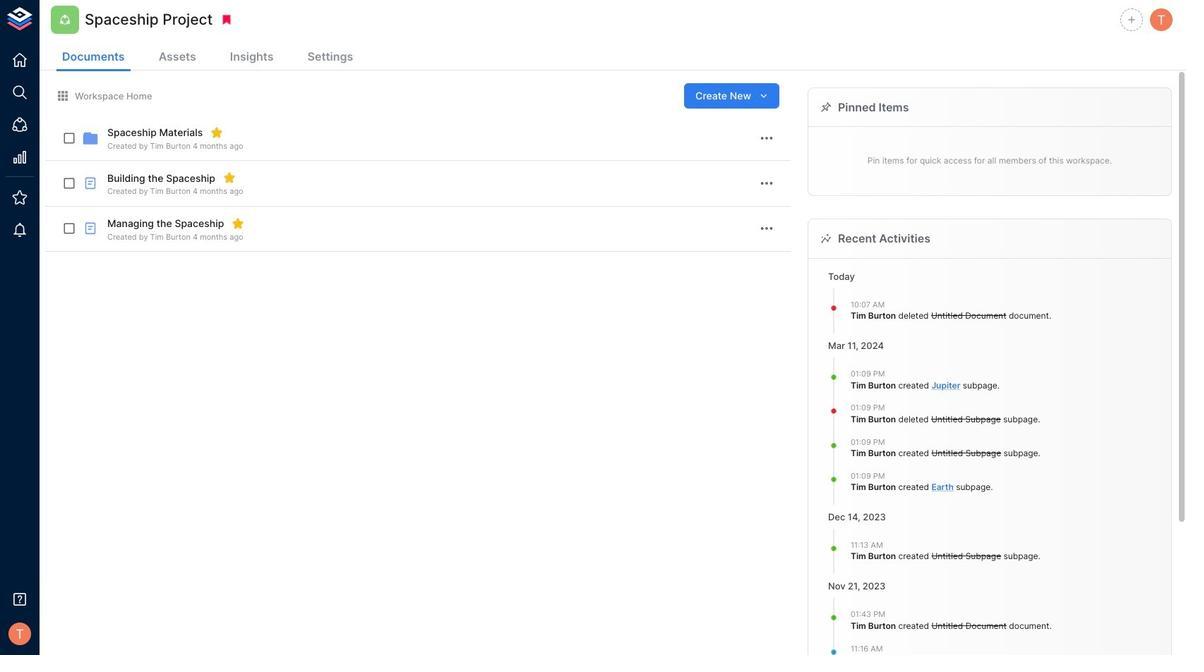 Task type: locate. For each thing, give the bounding box(es) containing it.
remove bookmark image
[[221, 13, 233, 26]]

remove favorite image
[[211, 126, 223, 139], [223, 172, 236, 185]]



Task type: describe. For each thing, give the bounding box(es) containing it.
0 vertical spatial remove favorite image
[[211, 126, 223, 139]]

remove favorite image
[[232, 217, 244, 230]]

1 vertical spatial remove favorite image
[[223, 172, 236, 185]]



